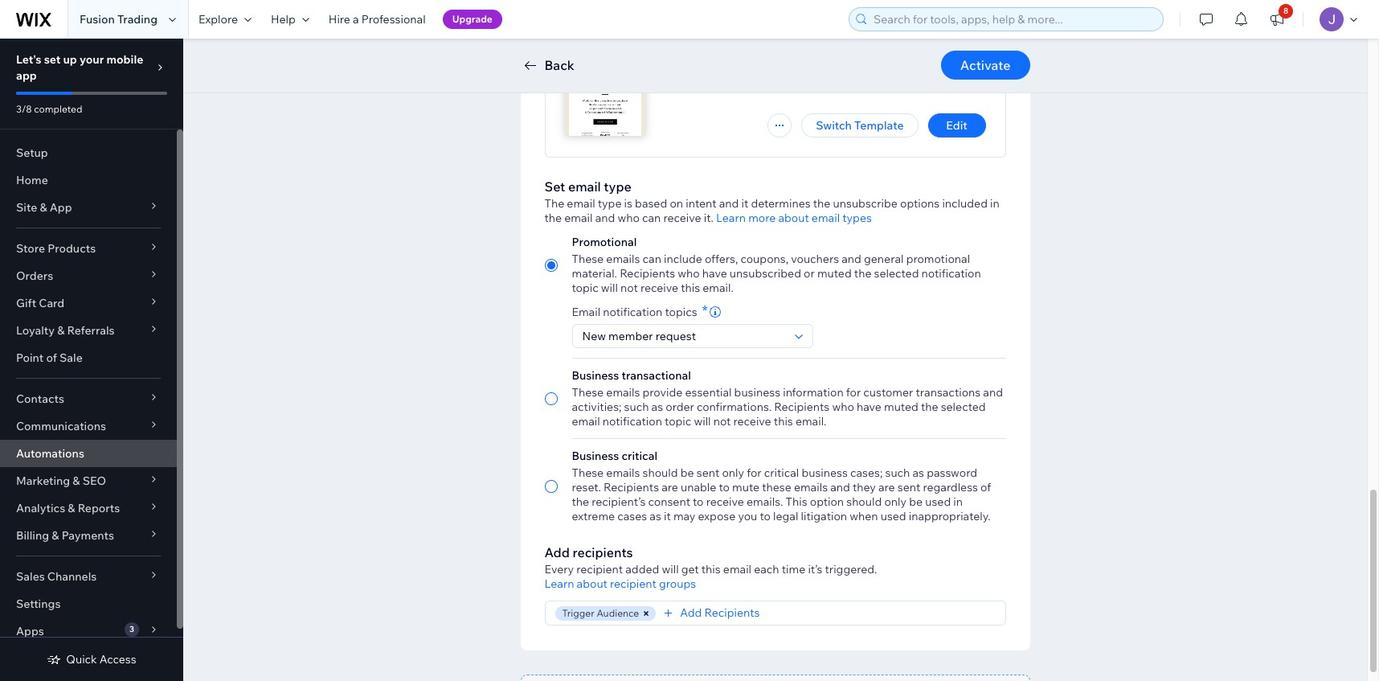 Task type: locate. For each thing, give the bounding box(es) containing it.
0 horizontal spatial who
[[618, 211, 640, 225]]

1 horizontal spatial in
[[991, 196, 1000, 211]]

0 horizontal spatial be
[[681, 466, 694, 480]]

emails up 'litigation'
[[794, 480, 828, 495]]

2 vertical spatial notification
[[603, 414, 663, 429]]

help
[[271, 12, 296, 27]]

0 vertical spatial such
[[625, 400, 649, 414]]

0 vertical spatial about
[[779, 211, 810, 225]]

as left order
[[652, 400, 664, 414]]

0 vertical spatial business
[[735, 385, 781, 400]]

1 horizontal spatial selected
[[941, 400, 986, 414]]

notification right general
[[922, 266, 982, 281]]

emails.
[[747, 495, 784, 509]]

sale
[[60, 351, 83, 365]]

2 these from the top
[[572, 385, 604, 400]]

quick
[[66, 652, 97, 667]]

point
[[16, 351, 44, 365]]

business inside business transactional these emails provide essential business information for customer transactions and activities; such as order confirmations. recipients who have muted the selected email notification topic will not receive this email.
[[572, 368, 619, 383]]

let's
[[16, 52, 41, 67]]

1 horizontal spatial muted
[[885, 400, 919, 414]]

these down "promotional"
[[572, 252, 604, 266]]

vouchers
[[791, 252, 840, 266]]

1 horizontal spatial learn
[[717, 211, 746, 225]]

1 horizontal spatial of
[[981, 480, 992, 495]]

1 horizontal spatial critical
[[765, 466, 800, 480]]

of left sale
[[46, 351, 57, 365]]

0 horizontal spatial critical
[[622, 449, 658, 463]]

add for recipients
[[681, 606, 702, 620]]

0 horizontal spatial sent
[[697, 466, 720, 480]]

business up option
[[802, 466, 848, 480]]

sent left mute
[[697, 466, 720, 480]]

& inside billing & payments dropdown button
[[52, 528, 59, 543]]

& right loyalty
[[57, 323, 65, 338]]

this down information
[[774, 414, 793, 429]]

recipient down recipients
[[577, 562, 623, 577]]

have up '*'
[[703, 266, 728, 281]]

0 vertical spatial should
[[643, 466, 678, 480]]

add up the every at bottom
[[545, 544, 570, 560]]

access
[[100, 652, 136, 667]]

0 vertical spatial who
[[618, 211, 640, 225]]

this inside the add recipients every recipient added will get this email each time it's triggered. learn about recipient groups
[[702, 562, 721, 577]]

extreme
[[572, 509, 615, 524]]

0 horizontal spatial for
[[747, 466, 762, 480]]

0 horizontal spatial learn
[[545, 577, 575, 591]]

3 these from the top
[[572, 466, 604, 480]]

the left recipient's
[[572, 495, 590, 509]]

the right the 'customer' at the bottom
[[921, 400, 939, 414]]

automations
[[16, 446, 84, 461]]

business up activities;
[[572, 368, 619, 383]]

such
[[625, 400, 649, 414], [886, 466, 911, 480]]

1 vertical spatial in
[[954, 495, 963, 509]]

& left seo in the left bottom of the page
[[73, 474, 80, 488]]

determines
[[751, 196, 811, 211]]

learn more about email types link
[[717, 211, 872, 225]]

setup link
[[0, 139, 177, 166]]

can right is
[[643, 211, 661, 225]]

these for business critical
[[572, 466, 604, 480]]

this right 'get'
[[702, 562, 721, 577]]

1 horizontal spatial who
[[678, 266, 700, 281]]

analytics & reports
[[16, 501, 120, 515]]

can inside the promotional these emails can include offers, coupons, vouchers and general promotional material. recipients who have unsubscribed or muted the selected notification topic will not receive this email.
[[643, 252, 662, 266]]

are left unable
[[662, 480, 679, 495]]

topic
[[572, 281, 599, 295], [665, 414, 692, 429]]

&
[[40, 200, 47, 215], [57, 323, 65, 338], [73, 474, 80, 488], [68, 501, 75, 515], [52, 528, 59, 543]]

who for transactional
[[833, 400, 855, 414]]

these
[[762, 480, 792, 495]]

2 vertical spatial who
[[833, 400, 855, 414]]

1 vertical spatial have
[[857, 400, 882, 414]]

business
[[572, 368, 619, 383], [572, 449, 619, 463]]

not down essential
[[714, 414, 731, 429]]

business right essential
[[735, 385, 781, 400]]

for inside business critical these emails should be sent only for critical business cases; such as password reset. recipients are unable to mute these emails and they are sent regardless of the recipient's consent to receive emails. this option should only be used in extreme cases as it may expose you to legal litigation when used inappropriately.
[[747, 466, 762, 480]]

0 horizontal spatial topic
[[572, 281, 599, 295]]

1 vertical spatial who
[[678, 266, 700, 281]]

should up consent
[[643, 466, 678, 480]]

& right site at the left top of page
[[40, 200, 47, 215]]

activate button
[[942, 51, 1031, 80]]

every
[[545, 562, 574, 577]]

who
[[618, 211, 640, 225], [678, 266, 700, 281], [833, 400, 855, 414]]

communications button
[[0, 413, 177, 440]]

0 horizontal spatial in
[[954, 495, 963, 509]]

it left determines
[[742, 196, 749, 211]]

unsubscribe
[[834, 196, 898, 211]]

email up the reset.
[[572, 414, 600, 429]]

1 horizontal spatial to
[[719, 480, 730, 495]]

orders button
[[0, 262, 177, 289]]

be
[[681, 466, 694, 480], [910, 495, 923, 509]]

2 are from the left
[[879, 480, 896, 495]]

recipients inside business transactional these emails provide essential business information for customer transactions and activities; such as order confirmations. recipients who have muted the selected email notification topic will not receive this email.
[[775, 400, 830, 414]]

type
[[604, 179, 632, 195], [598, 196, 622, 211]]

Email notification topics field
[[578, 325, 790, 347]]

the inside business critical these emails should be sent only for critical business cases; such as password reset. recipients are unable to mute these emails and they are sent regardless of the recipient's consent to receive emails. this option should only be used in extreme cases as it may expose you to legal litigation when used inappropriately.
[[572, 495, 590, 509]]

and up "promotional"
[[596, 211, 615, 225]]

0 vertical spatial it
[[742, 196, 749, 211]]

these inside business transactional these emails provide essential business information for customer transactions and activities; such as order confirmations. recipients who have muted the selected email notification topic will not receive this email.
[[572, 385, 604, 400]]

about
[[779, 211, 810, 225], [577, 577, 608, 591]]

about up trigger audience
[[577, 577, 608, 591]]

be up consent
[[681, 466, 694, 480]]

include
[[664, 252, 703, 266]]

who inside business transactional these emails provide essential business information for customer transactions and activities; such as order confirmations. recipients who have muted the selected email notification topic will not receive this email.
[[833, 400, 855, 414]]

it
[[742, 196, 749, 211], [664, 509, 671, 524]]

0 horizontal spatial business
[[735, 385, 781, 400]]

who left the 'customer' at the bottom
[[833, 400, 855, 414]]

fusion
[[80, 12, 115, 27]]

1 business from the top
[[572, 368, 619, 383]]

0 vertical spatial not
[[621, 281, 638, 295]]

0 vertical spatial email.
[[703, 281, 734, 295]]

for for only
[[747, 466, 762, 480]]

0 vertical spatial muted
[[818, 266, 852, 281]]

0 vertical spatial as
[[652, 400, 664, 414]]

recipients right confirmations. on the bottom of page
[[775, 400, 830, 414]]

not inside business transactional these emails provide essential business information for customer transactions and activities; such as order confirmations. recipients who have muted the selected email notification topic will not receive this email.
[[714, 414, 731, 429]]

receive left it.
[[664, 211, 702, 225]]

2 vertical spatial these
[[572, 466, 604, 480]]

1 vertical spatial learn
[[545, 577, 575, 591]]

the inside the promotional these emails can include offers, coupons, vouchers and general promotional material. recipients who have unsubscribed or muted the selected notification topic will not receive this email.
[[855, 266, 872, 281]]

expose
[[698, 509, 736, 524]]

2 horizontal spatial will
[[694, 414, 711, 429]]

site
[[16, 200, 37, 215]]

email. inside the promotional these emails can include offers, coupons, vouchers and general promotional material. recipients who have unsubscribed or muted the selected notification topic will not receive this email.
[[703, 281, 734, 295]]

used down "password"
[[926, 495, 951, 509]]

type left is
[[598, 196, 622, 211]]

1 vertical spatial for
[[747, 466, 762, 480]]

1 horizontal spatial should
[[847, 495, 882, 509]]

1 vertical spatial this
[[774, 414, 793, 429]]

emails down transactional
[[607, 385, 640, 400]]

Search for tools, apps, help & more... field
[[869, 8, 1159, 31]]

0 vertical spatial have
[[703, 266, 728, 281]]

1 vertical spatial such
[[886, 466, 911, 480]]

sales channels button
[[0, 563, 177, 590]]

sent
[[697, 466, 720, 480], [898, 480, 921, 495]]

order
[[666, 400, 695, 414]]

will inside the promotional these emails can include offers, coupons, vouchers and general promotional material. recipients who have unsubscribed or muted the selected notification topic will not receive this email.
[[601, 281, 618, 295]]

1 horizontal spatial add
[[681, 606, 702, 620]]

1 horizontal spatial it
[[742, 196, 749, 211]]

add down groups
[[681, 606, 702, 620]]

notification down provide
[[603, 414, 663, 429]]

not up email notification topics *
[[621, 281, 638, 295]]

& left "reports"
[[68, 501, 75, 515]]

1 vertical spatial selected
[[941, 400, 986, 414]]

0 horizontal spatial have
[[703, 266, 728, 281]]

who left offers,
[[678, 266, 700, 281]]

email left each
[[724, 562, 752, 577]]

email down "set email type"
[[567, 196, 596, 211]]

1 vertical spatial about
[[577, 577, 608, 591]]

1 horizontal spatial be
[[910, 495, 923, 509]]

1 vertical spatial will
[[694, 414, 711, 429]]

confirmations.
[[697, 400, 772, 414]]

0 vertical spatial will
[[601, 281, 618, 295]]

type up is
[[604, 179, 632, 195]]

explore
[[199, 12, 238, 27]]

as left "password"
[[913, 466, 925, 480]]

added
[[626, 562, 660, 577]]

in down "password"
[[954, 495, 963, 509]]

settings
[[16, 597, 61, 611]]

learn up 'trigger'
[[545, 577, 575, 591]]

receive inside business transactional these emails provide essential business information for customer transactions and activities; such as order confirmations. recipients who have muted the selected email notification topic will not receive this email.
[[734, 414, 772, 429]]

1 horizontal spatial will
[[662, 562, 679, 577]]

3/8 completed
[[16, 103, 82, 115]]

settings link
[[0, 590, 177, 618]]

option
[[810, 495, 844, 509]]

0 horizontal spatial email.
[[703, 281, 734, 295]]

notification right the email
[[603, 305, 663, 319]]

0 vertical spatial selected
[[875, 266, 920, 281]]

0 vertical spatial topic
[[572, 281, 599, 295]]

about right the more
[[779, 211, 810, 225]]

business transactional these emails provide essential business information for customer transactions and activities; such as order confirmations. recipients who have muted the selected email notification topic will not receive this email.
[[572, 368, 1004, 429]]

and left general
[[842, 252, 862, 266]]

will inside business transactional these emails provide essential business information for customer transactions and activities; such as order confirmations. recipients who have muted the selected email notification topic will not receive this email.
[[694, 414, 711, 429]]

0 vertical spatial of
[[46, 351, 57, 365]]

reports
[[78, 501, 120, 515]]

1 vertical spatial it
[[664, 509, 671, 524]]

such down transactional
[[625, 400, 649, 414]]

billing & payments
[[16, 528, 114, 543]]

only right they on the bottom right of page
[[885, 495, 907, 509]]

sent left regardless
[[898, 480, 921, 495]]

preview image
[[565, 55, 645, 136]]

these up recipient's
[[572, 466, 604, 480]]

0 vertical spatial type
[[604, 179, 632, 195]]

receive inside the promotional these emails can include offers, coupons, vouchers and general promotional material. recipients who have unsubscribed or muted the selected notification topic will not receive this email.
[[641, 281, 679, 295]]

as right 'cases'
[[650, 509, 662, 524]]

type for set email type
[[604, 179, 632, 195]]

1 horizontal spatial email.
[[796, 414, 827, 429]]

and
[[719, 196, 739, 211], [596, 211, 615, 225], [842, 252, 862, 266], [984, 385, 1004, 400], [831, 480, 851, 495]]

the right vouchers at the right top of the page
[[855, 266, 872, 281]]

can left include
[[643, 252, 662, 266]]

business for business transactional these emails provide essential business information for customer transactions and activities; such as order confirmations. recipients who have muted the selected email notification topic will not receive this email.
[[572, 368, 619, 383]]

the left types
[[814, 196, 831, 211]]

business for business critical these emails should be sent only for critical business cases; such as password reset. recipients are unable to mute these emails and they are sent regardless of the recipient's consent to receive emails. this option should only be used in extreme cases as it may expose you to legal litigation when used inappropriately.
[[572, 449, 619, 463]]

should down cases;
[[847, 495, 882, 509]]

email right the the
[[565, 211, 593, 225]]

to right consent
[[693, 495, 704, 509]]

1 vertical spatial of
[[981, 480, 992, 495]]

0 vertical spatial business
[[572, 368, 619, 383]]

it inside business critical these emails should be sent only for critical business cases; such as password reset. recipients are unable to mute these emails and they are sent regardless of the recipient's consent to receive emails. this option should only be used in extreme cases as it may expose you to legal litigation when used inappropriately.
[[664, 509, 671, 524]]

who up "promotional"
[[618, 211, 640, 225]]

emails inside business transactional these emails provide essential business information for customer transactions and activities; such as order confirmations. recipients who have muted the selected email notification topic will not receive this email.
[[607, 385, 640, 400]]

of
[[46, 351, 57, 365], [981, 480, 992, 495]]

2 vertical spatial will
[[662, 562, 679, 577]]

be left regardless
[[910, 495, 923, 509]]

1 vertical spatial type
[[598, 196, 622, 211]]

email left types
[[812, 211, 840, 225]]

emails down "promotional"
[[607, 252, 640, 266]]

1 vertical spatial business
[[572, 449, 619, 463]]

it left may
[[664, 509, 671, 524]]

1 vertical spatial can
[[643, 252, 662, 266]]

0 vertical spatial this
[[681, 281, 701, 295]]

material.
[[572, 266, 618, 281]]

2 horizontal spatial to
[[760, 509, 771, 524]]

options
[[901, 196, 940, 211]]

loyalty
[[16, 323, 55, 338]]

get
[[682, 562, 699, 577]]

these left provide
[[572, 385, 604, 400]]

1 vertical spatial these
[[572, 385, 604, 400]]

2 horizontal spatial who
[[833, 400, 855, 414]]

to right you
[[760, 509, 771, 524]]

for left these
[[747, 466, 762, 480]]

selected inside business transactional these emails provide essential business information for customer transactions and activities; such as order confirmations. recipients who have muted the selected email notification topic will not receive this email.
[[941, 400, 986, 414]]

email notification topics *
[[572, 302, 708, 320]]

0 horizontal spatial not
[[621, 281, 638, 295]]

0 horizontal spatial should
[[643, 466, 678, 480]]

& inside marketing & seo popup button
[[73, 474, 80, 488]]

1 vertical spatial notification
[[603, 305, 663, 319]]

1 horizontal spatial this
[[702, 562, 721, 577]]

used right when
[[881, 509, 907, 524]]

1 horizontal spatial business
[[802, 466, 848, 480]]

recipient's
[[592, 495, 646, 509]]

in right the included
[[991, 196, 1000, 211]]

0 vertical spatial add
[[545, 544, 570, 560]]

only right unable
[[722, 466, 745, 480]]

selected up "password"
[[941, 400, 986, 414]]

or
[[804, 266, 815, 281]]

for inside business transactional these emails provide essential business information for customer transactions and activities; such as order confirmations. recipients who have muted the selected email notification topic will not receive this email.
[[847, 385, 861, 400]]

critical up recipient's
[[622, 449, 658, 463]]

1 these from the top
[[572, 252, 604, 266]]

trigger audience
[[563, 607, 639, 619]]

hire a professional
[[329, 12, 426, 27]]

1 horizontal spatial about
[[779, 211, 810, 225]]

0 horizontal spatial of
[[46, 351, 57, 365]]

1 horizontal spatial not
[[714, 414, 731, 429]]

receive up mute
[[734, 414, 772, 429]]

are
[[662, 480, 679, 495], [879, 480, 896, 495]]

have inside business transactional these emails provide essential business information for customer transactions and activities; such as order confirmations. recipients who have muted the selected email notification topic will not receive this email.
[[857, 400, 882, 414]]

trigger
[[563, 607, 595, 619]]

add inside the add recipients every recipient added will get this email each time it's triggered. learn about recipient groups
[[545, 544, 570, 560]]

are right they on the bottom right of page
[[879, 480, 896, 495]]

& inside site & app popup button
[[40, 200, 47, 215]]

app
[[16, 68, 37, 83]]

email inside the add recipients every recipient added will get this email each time it's triggered. learn about recipient groups
[[724, 562, 752, 577]]

email right set
[[568, 179, 601, 195]]

receive left emails.
[[707, 495, 744, 509]]

learn
[[717, 211, 746, 225], [545, 577, 575, 591]]

0 vertical spatial notification
[[922, 266, 982, 281]]

2 vertical spatial this
[[702, 562, 721, 577]]

& inside the loyalty & referrals popup button
[[57, 323, 65, 338]]

upgrade button
[[443, 10, 502, 29]]

business inside business critical these emails should be sent only for critical business cases; such as password reset. recipients are unable to mute these emails and they are sent regardless of the recipient's consent to receive emails. this option should only be used in extreme cases as it may expose you to legal litigation when used inappropriately.
[[572, 449, 619, 463]]

more
[[749, 211, 776, 225]]

1 vertical spatial email.
[[796, 414, 827, 429]]

2 business from the top
[[572, 449, 619, 463]]

& right billing
[[52, 528, 59, 543]]

email
[[572, 305, 601, 319]]

general
[[864, 252, 904, 266]]

will down essential
[[694, 414, 711, 429]]

0 horizontal spatial selected
[[875, 266, 920, 281]]

for left the 'customer' at the bottom
[[847, 385, 861, 400]]

business
[[735, 385, 781, 400], [802, 466, 848, 480]]

recipient
[[577, 562, 623, 577], [610, 577, 657, 591]]

learn right it.
[[717, 211, 746, 225]]

email. up '*'
[[703, 281, 734, 295]]

add for recipients
[[545, 544, 570, 560]]

will left 'get'
[[662, 562, 679, 577]]

recipients
[[573, 544, 633, 560]]

who inside the email type is based on intent and it determines the unsubscribe options included in the email and who can receive it.
[[618, 211, 640, 225]]

not
[[621, 281, 638, 295], [714, 414, 731, 429]]

gift
[[16, 296, 36, 310]]

and inside business critical these emails should be sent only for critical business cases; such as password reset. recipients are unable to mute these emails and they are sent regardless of the recipient's consent to receive emails. this option should only be used in extreme cases as it may expose you to legal litigation when used inappropriately.
[[831, 480, 851, 495]]

information
[[783, 385, 844, 400]]

gift card
[[16, 296, 64, 310]]

1 horizontal spatial such
[[886, 466, 911, 480]]

loyalty & referrals
[[16, 323, 115, 338]]

learn more about email types
[[717, 211, 872, 225]]

1 horizontal spatial topic
[[665, 414, 692, 429]]

0 vertical spatial in
[[991, 196, 1000, 211]]

have right information
[[857, 400, 882, 414]]

email.
[[703, 281, 734, 295], [796, 414, 827, 429]]

of right regardless
[[981, 480, 992, 495]]

selected down options
[[875, 266, 920, 281]]

0 horizontal spatial such
[[625, 400, 649, 414]]

1 horizontal spatial are
[[879, 480, 896, 495]]

these
[[572, 252, 604, 266], [572, 385, 604, 400], [572, 466, 604, 480]]

point of sale
[[16, 351, 83, 365]]

0 horizontal spatial only
[[722, 466, 745, 480]]

type for the email type is based on intent and it determines the unsubscribe options included in the email and who can receive it.
[[598, 196, 622, 211]]

receive up email notification topics *
[[641, 281, 679, 295]]

1 vertical spatial business
[[802, 466, 848, 480]]

0 horizontal spatial this
[[681, 281, 701, 295]]

0 horizontal spatial add
[[545, 544, 570, 560]]

not inside the promotional these emails can include offers, coupons, vouchers and general promotional material. recipients who have unsubscribed or muted the selected notification topic will not receive this email.
[[621, 281, 638, 295]]

types
[[843, 211, 872, 225]]

will up email notification topics *
[[601, 281, 618, 295]]

type inside the email type is based on intent and it determines the unsubscribe options included in the email and who can receive it.
[[598, 196, 622, 211]]

let's set up your mobile app
[[16, 52, 143, 83]]

and left they on the bottom right of page
[[831, 480, 851, 495]]

such right cases;
[[886, 466, 911, 480]]

add recipients
[[681, 606, 760, 620]]

1 vertical spatial topic
[[665, 414, 692, 429]]

to left mute
[[719, 480, 730, 495]]

of inside business critical these emails should be sent only for critical business cases; such as password reset. recipients are unable to mute these emails and they are sent regardless of the recipient's consent to receive emails. this option should only be used in extreme cases as it may expose you to legal litigation when used inappropriately.
[[981, 480, 992, 495]]

these inside business critical these emails should be sent only for critical business cases; such as password reset. recipients are unable to mute these emails and they are sent regardless of the recipient's consent to receive emails. this option should only be used in extreme cases as it may expose you to legal litigation when used inappropriately.
[[572, 466, 604, 480]]

critical up the 'this'
[[765, 466, 800, 480]]

business up the reset.
[[572, 449, 619, 463]]

recipients up 'cases'
[[604, 480, 659, 495]]

0 horizontal spatial will
[[601, 281, 618, 295]]

topic down provide
[[665, 414, 692, 429]]

this up topics
[[681, 281, 701, 295]]

& inside analytics & reports popup button
[[68, 501, 75, 515]]



Task type: vqa. For each thing, say whether or not it's contained in the screenshot.
the add another expandable item
no



Task type: describe. For each thing, give the bounding box(es) containing it.
0 vertical spatial only
[[722, 466, 745, 480]]

recipients down the add recipients every recipient added will get this email each time it's triggered. learn about recipient groups
[[705, 606, 760, 620]]

switch template
[[816, 118, 904, 133]]

of inside point of sale link
[[46, 351, 57, 365]]

*
[[703, 302, 708, 320]]

unsubscribed
[[730, 266, 802, 281]]

inappropriately.
[[909, 509, 991, 524]]

on
[[670, 196, 684, 211]]

these inside the promotional these emails can include offers, coupons, vouchers and general promotional material. recipients who have unsubscribed or muted the selected notification topic will not receive this email.
[[572, 252, 604, 266]]

will inside the add recipients every recipient added will get this email each time it's triggered. learn about recipient groups
[[662, 562, 679, 577]]

password
[[927, 466, 978, 480]]

back
[[545, 57, 575, 73]]

in inside business critical these emails should be sent only for critical business cases; such as password reset. recipients are unable to mute these emails and they are sent regardless of the recipient's consent to receive emails. this option should only be used in extreme cases as it may expose you to legal litigation when used inappropriately.
[[954, 495, 963, 509]]

referrals
[[67, 323, 115, 338]]

promotional these emails can include offers, coupons, vouchers and general promotional material. recipients who have unsubscribed or muted the selected notification topic will not receive this email.
[[572, 235, 982, 295]]

apps
[[16, 624, 44, 638]]

and right it.
[[719, 196, 739, 211]]

quick access
[[66, 652, 136, 667]]

set email type
[[545, 179, 632, 195]]

the
[[545, 196, 565, 211]]

1 horizontal spatial used
[[926, 495, 951, 509]]

essential
[[686, 385, 732, 400]]

recipients inside the promotional these emails can include offers, coupons, vouchers and general promotional material. recipients who have unsubscribed or muted the selected notification topic will not receive this email.
[[620, 266, 676, 281]]

the email type is based on intent and it determines the unsubscribe options included in the email and who can receive it.
[[545, 196, 1000, 225]]

emails up recipient's
[[607, 466, 640, 480]]

help button
[[261, 0, 319, 39]]

and inside business transactional these emails provide essential business information for customer transactions and activities; such as order confirmations. recipients who have muted the selected email notification topic will not receive this email.
[[984, 385, 1004, 400]]

who for email
[[618, 211, 640, 225]]

based
[[635, 196, 668, 211]]

gift card button
[[0, 289, 177, 317]]

communications
[[16, 419, 106, 433]]

set
[[545, 179, 566, 195]]

add recipients every recipient added will get this email each time it's triggered. learn about recipient groups
[[545, 544, 878, 591]]

activate
[[961, 57, 1011, 73]]

have inside the promotional these emails can include offers, coupons, vouchers and general promotional material. recipients who have unsubscribed or muted the selected notification topic will not receive this email.
[[703, 266, 728, 281]]

cases
[[618, 509, 648, 524]]

3/8
[[16, 103, 32, 115]]

home link
[[0, 166, 177, 194]]

analytics
[[16, 501, 65, 515]]

notification inside business transactional these emails provide essential business information for customer transactions and activities; such as order confirmations. recipients who have muted the selected email notification topic will not receive this email.
[[603, 414, 663, 429]]

it inside the email type is based on intent and it determines the unsubscribe options included in the email and who can receive it.
[[742, 196, 749, 211]]

topic inside business transactional these emails provide essential business information for customer transactions and activities; such as order confirmations. recipients who have muted the selected email notification topic will not receive this email.
[[665, 414, 692, 429]]

selected inside the promotional these emails can include offers, coupons, vouchers and general promotional material. recipients who have unsubscribed or muted the selected notification topic will not receive this email.
[[875, 266, 920, 281]]

recipient up "audience"
[[610, 577, 657, 591]]

8
[[1284, 6, 1289, 16]]

provide
[[643, 385, 683, 400]]

1 vertical spatial critical
[[765, 466, 800, 480]]

they
[[853, 480, 876, 495]]

quick access button
[[47, 652, 136, 667]]

receive inside business critical these emails should be sent only for critical business cases; such as password reset. recipients are unable to mute these emails and they are sent regardless of the recipient's consent to receive emails. this option should only be used in extreme cases as it may expose you to legal litigation when used inappropriately.
[[707, 495, 744, 509]]

reset.
[[572, 480, 601, 495]]

fusion trading
[[80, 12, 158, 27]]

seo
[[83, 474, 106, 488]]

hire a professional link
[[319, 0, 436, 39]]

professional
[[362, 12, 426, 27]]

included
[[943, 196, 988, 211]]

0 vertical spatial be
[[681, 466, 694, 480]]

& for site
[[40, 200, 47, 215]]

this
[[786, 495, 808, 509]]

mobile
[[106, 52, 143, 67]]

0 horizontal spatial used
[[881, 509, 907, 524]]

cases;
[[851, 466, 883, 480]]

0 vertical spatial critical
[[622, 449, 658, 463]]

in inside the email type is based on intent and it determines the unsubscribe options included in the email and who can receive it.
[[991, 196, 1000, 211]]

edit
[[947, 118, 968, 133]]

legal
[[774, 509, 799, 524]]

edit button
[[928, 113, 986, 138]]

sales channels
[[16, 569, 97, 584]]

marketing
[[16, 474, 70, 488]]

automations link
[[0, 440, 177, 467]]

mute
[[733, 480, 760, 495]]

& for marketing
[[73, 474, 80, 488]]

promotional
[[907, 252, 971, 266]]

marketing & seo
[[16, 474, 106, 488]]

contacts
[[16, 392, 64, 406]]

for for information
[[847, 385, 861, 400]]

triggered.
[[825, 562, 878, 577]]

email. inside business transactional these emails provide essential business information for customer transactions and activities; such as order confirmations. recipients who have muted the selected email notification topic will not receive this email.
[[796, 414, 827, 429]]

business inside business critical these emails should be sent only for critical business cases; such as password reset. recipients are unable to mute these emails and they are sent regardless of the recipient's consent to receive emails. this option should only be used in extreme cases as it may expose you to legal litigation when used inappropriately.
[[802, 466, 848, 480]]

each
[[754, 562, 780, 577]]

add recipients button
[[661, 606, 760, 620]]

this inside business transactional these emails provide essential business information for customer transactions and activities; such as order confirmations. recipients who have muted the selected email notification topic will not receive this email.
[[774, 414, 793, 429]]

completed
[[34, 103, 82, 115]]

0 horizontal spatial to
[[693, 495, 704, 509]]

business inside business transactional these emails provide essential business information for customer transactions and activities; such as order confirmations. recipients who have muted the selected email notification topic will not receive this email.
[[735, 385, 781, 400]]

email inside business transactional these emails provide essential business information for customer transactions and activities; such as order confirmations. recipients who have muted the selected email notification topic will not receive this email.
[[572, 414, 600, 429]]

& for loyalty
[[57, 323, 65, 338]]

muted inside the promotional these emails can include offers, coupons, vouchers and general promotional material. recipients who have unsubscribed or muted the selected notification topic will not receive this email.
[[818, 266, 852, 281]]

1 are from the left
[[662, 480, 679, 495]]

these for business transactional
[[572, 385, 604, 400]]

channels
[[47, 569, 97, 584]]

3
[[129, 624, 134, 634]]

about inside the add recipients every recipient added will get this email each time it's triggered. learn about recipient groups
[[577, 577, 608, 591]]

the down set
[[545, 211, 562, 225]]

such inside business transactional these emails provide essential business information for customer transactions and activities; such as order confirmations. recipients who have muted the selected email notification topic will not receive this email.
[[625, 400, 649, 414]]

receive inside the email type is based on intent and it determines the unsubscribe options included in the email and who can receive it.
[[664, 211, 702, 225]]

this inside the promotional these emails can include offers, coupons, vouchers and general promotional material. recipients who have unsubscribed or muted the selected notification topic will not receive this email.
[[681, 281, 701, 295]]

emails inside the promotional these emails can include offers, coupons, vouchers and general promotional material. recipients who have unsubscribed or muted the selected notification topic will not receive this email.
[[607, 252, 640, 266]]

billing
[[16, 528, 49, 543]]

can inside the email type is based on intent and it determines the unsubscribe options included in the email and who can receive it.
[[643, 211, 661, 225]]

sidebar element
[[0, 39, 183, 681]]

loyalty & referrals button
[[0, 317, 177, 344]]

as inside business transactional these emails provide essential business information for customer transactions and activities; such as order confirmations. recipients who have muted the selected email notification topic will not receive this email.
[[652, 400, 664, 414]]

billing & payments button
[[0, 522, 177, 549]]

who inside the promotional these emails can include offers, coupons, vouchers and general promotional material. recipients who have unsubscribed or muted the selected notification topic will not receive this email.
[[678, 266, 700, 281]]

and inside the promotional these emails can include offers, coupons, vouchers and general promotional material. recipients who have unsubscribed or muted the selected notification topic will not receive this email.
[[842, 252, 862, 266]]

back button
[[521, 55, 575, 75]]

recipients inside business critical these emails should be sent only for critical business cases; such as password reset. recipients are unable to mute these emails and they are sent regardless of the recipient's consent to receive emails. this option should only be used in extreme cases as it may expose you to legal litigation when used inappropriately.
[[604, 480, 659, 495]]

such inside business critical these emails should be sent only for critical business cases; such as password reset. recipients are unable to mute these emails and they are sent regardless of the recipient's consent to receive emails. this option should only be used in extreme cases as it may expose you to legal litigation when used inappropriately.
[[886, 466, 911, 480]]

learn inside the add recipients every recipient added will get this email each time it's triggered. learn about recipient groups
[[545, 577, 575, 591]]

time
[[782, 562, 806, 577]]

home
[[16, 173, 48, 187]]

products
[[48, 241, 96, 256]]

notification inside email notification topics *
[[603, 305, 663, 319]]

setup
[[16, 146, 48, 160]]

1 horizontal spatial sent
[[898, 480, 921, 495]]

& for billing
[[52, 528, 59, 543]]

& for analytics
[[68, 501, 75, 515]]

your
[[80, 52, 104, 67]]

store products
[[16, 241, 96, 256]]

muted inside business transactional these emails provide essential business information for customer transactions and activities; such as order confirmations. recipients who have muted the selected email notification topic will not receive this email.
[[885, 400, 919, 414]]

1 vertical spatial as
[[913, 466, 925, 480]]

topic inside the promotional these emails can include offers, coupons, vouchers and general promotional material. recipients who have unsubscribed or muted the selected notification topic will not receive this email.
[[572, 281, 599, 295]]

business critical these emails should be sent only for critical business cases; such as password reset. recipients are unable to mute these emails and they are sent regardless of the recipient's consent to receive emails. this option should only be used in extreme cases as it may expose you to legal litigation when used inappropriately.
[[572, 449, 992, 524]]

1 horizontal spatial only
[[885, 495, 907, 509]]

set
[[44, 52, 61, 67]]

up
[[63, 52, 77, 67]]

hire
[[329, 12, 351, 27]]

2 vertical spatial as
[[650, 509, 662, 524]]

topics
[[665, 305, 698, 319]]

is
[[624, 196, 633, 211]]

intent
[[686, 196, 717, 211]]

notification inside the promotional these emails can include offers, coupons, vouchers and general promotional material. recipients who have unsubscribed or muted the selected notification topic will not receive this email.
[[922, 266, 982, 281]]

store products button
[[0, 235, 177, 262]]

upgrade
[[452, 13, 493, 25]]

1 vertical spatial should
[[847, 495, 882, 509]]

audience
[[597, 607, 639, 619]]

the inside business transactional these emails provide essential business information for customer transactions and activities; such as order confirmations. recipients who have muted the selected email notification topic will not receive this email.
[[921, 400, 939, 414]]

marketing & seo button
[[0, 467, 177, 495]]



